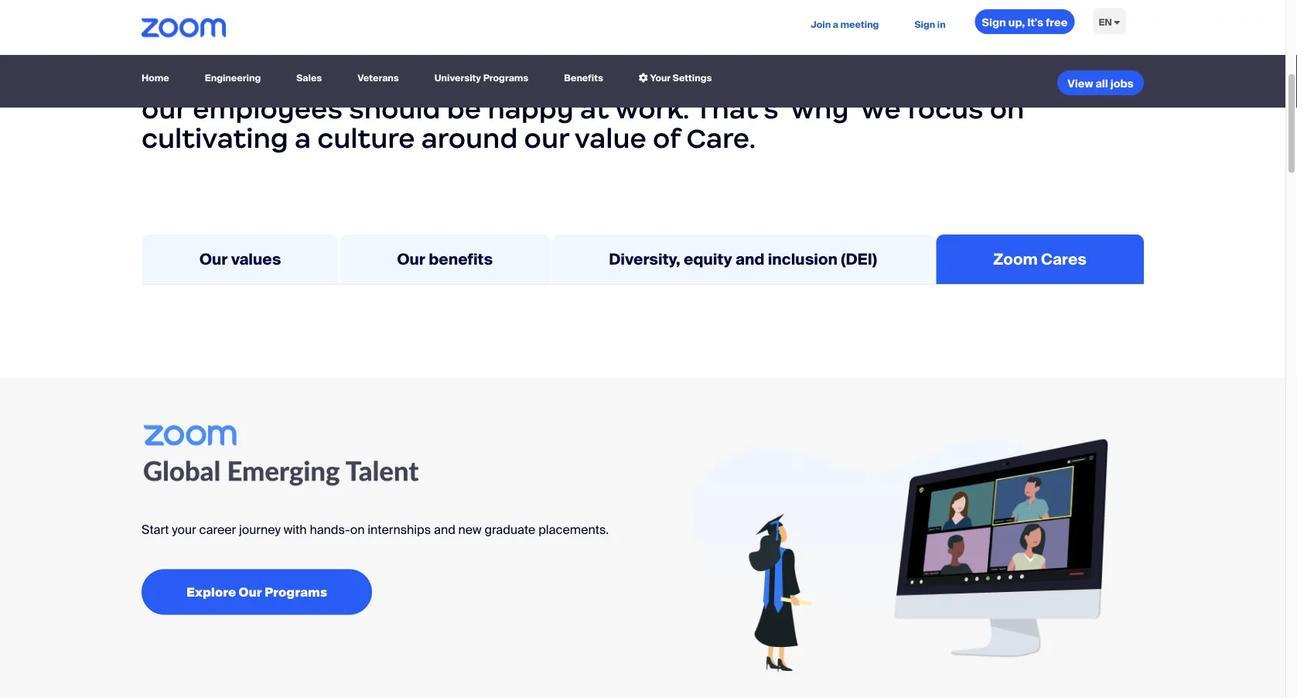 Task type: locate. For each thing, give the bounding box(es) containing it.
on left internships
[[350, 521, 365, 538]]

1 vertical spatial a
[[295, 121, 311, 155]]

0 horizontal spatial our
[[200, 249, 228, 269]]

0 vertical spatial and
[[736, 249, 765, 269]]

internships
[[368, 521, 431, 538]]

programs
[[483, 72, 529, 84], [265, 584, 327, 600]]

view all jobs
[[1068, 76, 1134, 91]]

programs up happy
[[483, 72, 529, 84]]

Search by job title, location, department, category, etc. text field
[[160, 0, 1005, 13]]

sign for sign in
[[915, 18, 936, 30]]

0 vertical spatial programs
[[483, 72, 529, 84]]

start
[[142, 521, 169, 538]]

a right join
[[833, 18, 839, 30]]

new
[[459, 521, 482, 538]]

sign right meeting
[[915, 18, 936, 30]]

in
[[938, 18, 946, 30], [483, 62, 508, 96]]

our right explore
[[239, 584, 262, 600]]

programs down the with
[[265, 584, 327, 600]]

and right equity
[[736, 249, 765, 269]]

join a meeting
[[811, 18, 879, 30]]

1 horizontal spatial on
[[990, 92, 1025, 125]]

at
[[142, 62, 173, 96]]

0 horizontal spatial and
[[434, 521, 456, 538]]

2 to from the left
[[873, 62, 903, 96]]

meeting
[[841, 18, 879, 30]]

our left at
[[524, 121, 569, 155]]

university
[[435, 72, 481, 84]]

order
[[514, 62, 587, 96]]

sign left up, at the right top of the page
[[983, 15, 1007, 29]]

in inside at zoom, we believe that in order to deliver happiness to our  customers, our employees should be happy at work. that's  why  we focus on cultivating a culture around our value of care.
[[483, 62, 508, 96]]

in left up, at the right top of the page
[[938, 18, 946, 30]]

and left 'new'
[[434, 521, 456, 538]]

settings
[[673, 72, 712, 84]]

sales link
[[290, 65, 328, 92]]

1 horizontal spatial programs
[[483, 72, 529, 84]]

our down home
[[142, 92, 186, 125]]

we
[[269, 62, 309, 96]]

en button
[[1087, 0, 1133, 44]]

career
[[199, 521, 236, 538]]

1 horizontal spatial in
[[938, 18, 946, 30]]

a
[[833, 18, 839, 30], [295, 121, 311, 155]]

2 horizontal spatial our
[[397, 249, 426, 269]]

our
[[200, 249, 228, 269], [397, 249, 426, 269], [239, 584, 262, 600]]

to down meeting
[[873, 62, 903, 96]]

your settings
[[648, 72, 712, 84]]

hands-
[[310, 521, 350, 538]]

0 horizontal spatial a
[[295, 121, 311, 155]]

en
[[1099, 16, 1113, 28]]

in right university
[[483, 62, 508, 96]]

be
[[447, 92, 482, 125]]

0 horizontal spatial our
[[142, 92, 186, 125]]

cultivating
[[142, 121, 289, 155]]

graduate
[[485, 521, 536, 538]]

to
[[593, 62, 623, 96], [873, 62, 903, 96]]

at zoom, we believe that in order to deliver happiness to our  customers, our employees should be happy at work. that's  why  we focus on cultivating a culture around our value of care.
[[142, 62, 1121, 155]]

1 vertical spatial in
[[483, 62, 508, 96]]

inclusion
[[768, 249, 838, 269]]

sign for sign up, it's free
[[983, 15, 1007, 29]]

on
[[990, 92, 1025, 125], [350, 521, 365, 538]]

1 horizontal spatial our
[[524, 121, 569, 155]]

our
[[910, 62, 954, 96], [142, 92, 186, 125], [524, 121, 569, 155]]

zoom
[[994, 249, 1038, 269]]

on right focus
[[990, 92, 1025, 125]]

0 horizontal spatial in
[[483, 62, 508, 96]]

explore our programs
[[187, 584, 327, 600]]

that's
[[695, 92, 779, 125]]

0 horizontal spatial on
[[350, 521, 365, 538]]

our for our values
[[200, 249, 228, 269]]

sign
[[983, 15, 1007, 29], [915, 18, 936, 30]]

1 horizontal spatial sign
[[983, 15, 1007, 29]]

work.
[[615, 92, 690, 125]]

0 horizontal spatial to
[[593, 62, 623, 96]]

to left 'cog' icon
[[593, 62, 623, 96]]

0 vertical spatial a
[[833, 18, 839, 30]]

and
[[736, 249, 765, 269], [434, 521, 456, 538]]

sign in link
[[909, 0, 952, 49]]

our left benefits
[[397, 249, 426, 269]]

sales
[[297, 72, 322, 84]]

start your career journey with hands-on internships and new graduate placements.
[[142, 521, 609, 538]]

a down sales link
[[295, 121, 311, 155]]

our left values
[[200, 249, 228, 269]]

1 horizontal spatial a
[[833, 18, 839, 30]]

1 vertical spatial on
[[350, 521, 365, 538]]

veterans
[[358, 72, 399, 84]]

a inside join a meeting "link"
[[833, 18, 839, 30]]

our down sign in link
[[910, 62, 954, 96]]

engineering
[[205, 72, 261, 84]]

university programs
[[435, 72, 529, 84]]

journey
[[239, 521, 281, 538]]

diversity, equity and inclusion (dei)
[[609, 249, 878, 269]]

benefits link
[[558, 65, 610, 92]]

a inside at zoom, we believe that in order to deliver happiness to our  customers, our employees should be happy at work. that's  why  we focus on cultivating a culture around our value of care.
[[295, 121, 311, 155]]

person, computer, electronics, monitor, display, screen, lcd screen image
[[652, 424, 1145, 687]]

0 vertical spatial on
[[990, 92, 1025, 125]]

0 horizontal spatial sign
[[915, 18, 936, 30]]

1 horizontal spatial to
[[873, 62, 903, 96]]

benefits
[[564, 72, 604, 84]]

1 vertical spatial programs
[[265, 584, 327, 600]]

focus
[[908, 92, 984, 125]]



Task type: vqa. For each thing, say whether or not it's contained in the screenshot.
engaging
no



Task type: describe. For each thing, give the bounding box(es) containing it.
1 to from the left
[[593, 62, 623, 96]]

employees
[[193, 92, 343, 125]]

(dei)
[[841, 249, 878, 269]]

deliver
[[630, 62, 720, 96]]

should
[[349, 92, 441, 125]]

believe
[[316, 62, 412, 96]]

2 horizontal spatial our
[[910, 62, 954, 96]]

explore our programs link
[[142, 569, 372, 615]]

0 vertical spatial in
[[938, 18, 946, 30]]

veterans link
[[352, 65, 405, 92]]

benefits
[[429, 249, 493, 269]]

university programs link
[[429, 65, 535, 92]]

all
[[1096, 76, 1109, 91]]

view all jobs link
[[1058, 71, 1145, 95]]

up,
[[1009, 15, 1026, 29]]

our values
[[200, 249, 281, 269]]

around
[[422, 121, 518, 155]]

on inside at zoom, we believe that in order to deliver happiness to our  customers, our employees should be happy at work. that's  why  we focus on cultivating a culture around our value of care.
[[990, 92, 1025, 125]]

our for our benefits
[[397, 249, 426, 269]]

explore
[[187, 584, 236, 600]]

it's
[[1028, 15, 1044, 29]]

with
[[284, 521, 307, 538]]

zoom cares
[[994, 249, 1087, 269]]

your
[[650, 72, 671, 84]]

home
[[142, 72, 169, 84]]

view
[[1068, 76, 1094, 91]]

your
[[172, 521, 196, 538]]

value
[[575, 121, 647, 155]]

equity
[[684, 249, 733, 269]]

care.
[[687, 121, 756, 155]]

our benefits
[[397, 249, 493, 269]]

1 horizontal spatial and
[[736, 249, 765, 269]]

join a meeting link
[[805, 0, 886, 49]]

at
[[581, 92, 610, 125]]

that
[[418, 62, 477, 96]]

sign in
[[915, 18, 946, 30]]

of
[[653, 121, 681, 155]]

values
[[231, 249, 281, 269]]

1 vertical spatial and
[[434, 521, 456, 538]]

sign up, it's free
[[983, 15, 1068, 29]]

0 horizontal spatial programs
[[265, 584, 327, 600]]

your settings link
[[633, 65, 719, 92]]

placements.
[[539, 521, 609, 538]]

join
[[811, 18, 831, 30]]

zoom,
[[179, 62, 264, 96]]

happiness
[[727, 62, 867, 96]]

culture
[[317, 121, 415, 155]]

1 horizontal spatial our
[[239, 584, 262, 600]]

jobs
[[1111, 76, 1134, 91]]

cares
[[1042, 249, 1087, 269]]

cog image
[[639, 73, 648, 82]]

engineering link
[[199, 65, 267, 92]]

caret down image
[[1115, 17, 1121, 26]]

diversity,
[[609, 249, 681, 269]]

sign up, it's free link
[[976, 9, 1075, 34]]

free
[[1046, 15, 1068, 29]]

happy
[[488, 92, 574, 125]]

home link
[[142, 65, 175, 92]]



